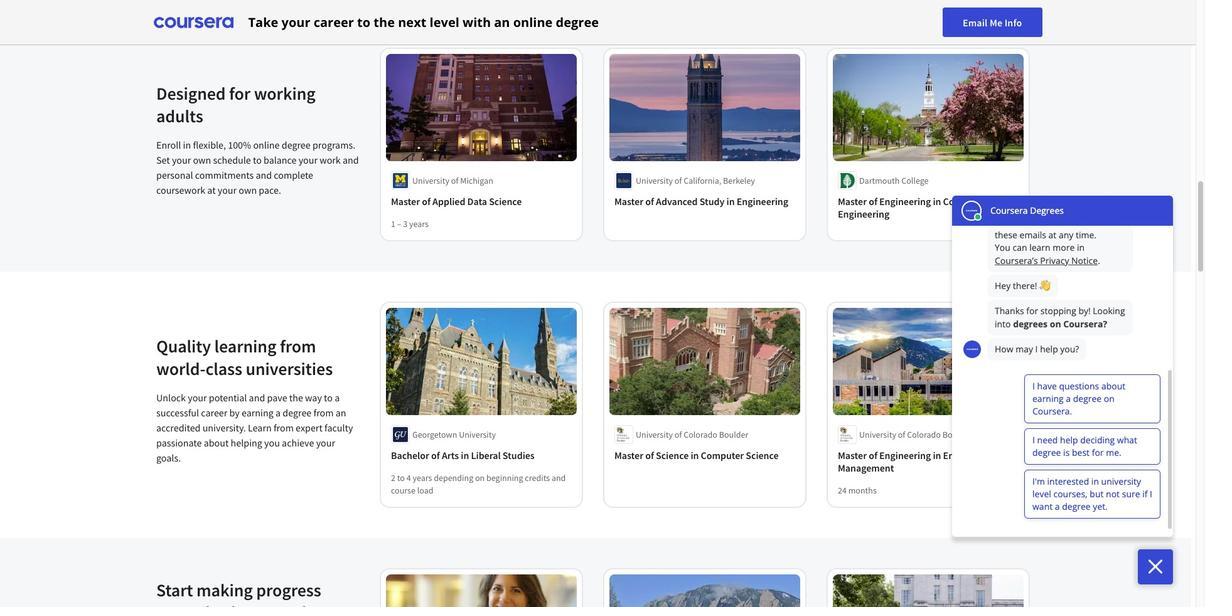 Task type: describe. For each thing, give the bounding box(es) containing it.
data
[[467, 195, 487, 208]]

0 vertical spatial career
[[314, 13, 354, 30]]

1 horizontal spatial an
[[494, 13, 510, 30]]

michigan
[[460, 175, 493, 186]]

beginning
[[487, 473, 523, 484]]

management
[[838, 462, 894, 475]]

1 horizontal spatial the
[[374, 13, 395, 30]]

university for master of applied data science
[[412, 175, 449, 186]]

bachelor of arts in liberal studies
[[391, 450, 535, 462]]

your down faculty
[[316, 437, 335, 449]]

100%
[[228, 138, 251, 151]]

today
[[281, 602, 324, 608]]

months
[[849, 485, 877, 497]]

successful
[[156, 406, 199, 419]]

university of california, berkeley
[[636, 175, 755, 186]]

to inside unlock your potential and pave the way to a successful career by earning a degree from an accredited university. learn from expert faculty passionate about helping you achieve your goals.
[[324, 391, 333, 404]]

potential
[[209, 391, 247, 404]]

unlock your potential and pave the way to a successful career by earning a degree from an accredited university. learn from expert faculty passionate about helping you achieve your goals.
[[156, 391, 353, 464]]

unlock
[[156, 391, 186, 404]]

4
[[407, 473, 411, 484]]

1 vertical spatial from
[[314, 406, 334, 419]]

helping
[[231, 437, 262, 449]]

info
[[1005, 16, 1022, 29]]

complete
[[274, 169, 313, 181]]

take your career to the next level with an online degree
[[248, 13, 599, 30]]

enroll
[[156, 138, 181, 151]]

university.
[[203, 422, 246, 434]]

in for master of science in computer science
[[691, 450, 699, 462]]

studies
[[503, 450, 535, 462]]

programs.
[[313, 138, 355, 151]]

master for master of advanced study in engineering
[[615, 195, 644, 208]]

university for master of engineering in engineering management
[[859, 429, 896, 441]]

university of colorado boulder for engineering
[[859, 429, 972, 441]]

from inside quality learning from world-class universities
[[280, 335, 316, 358]]

boulder for engineering
[[943, 429, 972, 441]]

adults
[[156, 105, 203, 127]]

master of engineering in engineering management link
[[838, 450, 1019, 475]]

to inside 2 to 4 years depending on beginning credits and course load
[[397, 473, 405, 484]]

master of applied data science
[[391, 195, 522, 208]]

personal
[[156, 169, 193, 181]]

master of advanced study in engineering link
[[615, 195, 795, 208]]

start
[[156, 579, 193, 602]]

georgetown university
[[412, 429, 496, 441]]

on
[[475, 473, 485, 484]]

you
[[264, 437, 280, 449]]

flexible,
[[193, 138, 226, 151]]

master of science in computer science link
[[615, 450, 795, 462]]

liberal
[[471, 450, 501, 462]]

your up personal on the left top
[[172, 153, 191, 166]]

depending
[[434, 473, 473, 484]]

progress
[[256, 579, 321, 602]]

computer for science
[[701, 450, 744, 462]]

bachelor of arts in liberal studies link
[[391, 450, 572, 462]]

by
[[229, 406, 240, 419]]

coursework
[[156, 184, 205, 196]]

level
[[430, 13, 459, 30]]

in for master of engineering in engineering management
[[933, 450, 941, 462]]

georgetown
[[412, 429, 457, 441]]

way
[[305, 391, 322, 404]]

advanced
[[656, 195, 698, 208]]

goals.
[[156, 452, 181, 464]]

2 to 4 years depending on beginning credits and course load
[[391, 473, 566, 497]]

working
[[254, 82, 316, 105]]

designed for working adults
[[156, 82, 316, 127]]

start making progress toward a degree today
[[156, 579, 324, 608]]

dartmouth
[[859, 175, 900, 186]]

credits
[[525, 473, 550, 484]]

and inside unlock your potential and pave the way to a successful career by earning a degree from an accredited university. learn from expert faculty passionate about helping you achieve your goals.
[[249, 391, 265, 404]]

commitments
[[195, 169, 254, 181]]

accredited
[[156, 422, 201, 434]]

load
[[417, 485, 433, 497]]

class
[[206, 358, 242, 380]]

take
[[248, 13, 278, 30]]

an inside unlock your potential and pave the way to a successful career by earning a degree from an accredited university. learn from expert faculty passionate about helping you achieve your goals.
[[336, 406, 346, 419]]

degree inside unlock your potential and pave the way to a successful career by earning a degree from an accredited university. learn from expert faculty passionate about helping you achieve your goals.
[[283, 406, 312, 419]]

expert
[[296, 422, 323, 434]]

quality
[[156, 335, 211, 358]]

to inside "enroll in flexible, 100% online degree programs. set your own schedule to balance your work and personal commitments and complete coursework at your own pace."
[[253, 153, 262, 166]]

1 – 3 years
[[391, 218, 429, 230]]

university of colorado boulder for science
[[636, 429, 749, 441]]

faculty
[[325, 422, 353, 434]]

schedule
[[213, 153, 251, 166]]

2 horizontal spatial a
[[335, 391, 340, 404]]

master for master of engineering in computer engineering
[[838, 195, 867, 208]]

1 horizontal spatial science
[[656, 450, 689, 462]]

24
[[838, 485, 847, 497]]

enroll in flexible, 100% online degree programs. set your own schedule to balance your work and personal commitments and complete coursework at your own pace.
[[156, 138, 359, 196]]

1 horizontal spatial own
[[239, 184, 257, 196]]

university up bachelor of arts in liberal studies "link"
[[459, 429, 496, 441]]

bachelor
[[391, 450, 429, 462]]

of inside master of engineering in computer engineering
[[869, 195, 878, 208]]

berkeley
[[723, 175, 755, 186]]

email
[[963, 16, 988, 29]]



Task type: locate. For each thing, give the bounding box(es) containing it.
in inside "enroll in flexible, 100% online degree programs. set your own schedule to balance your work and personal commitments and complete coursework at your own pace."
[[183, 138, 191, 151]]

science
[[489, 195, 522, 208], [656, 450, 689, 462], [746, 450, 779, 462]]

0 vertical spatial from
[[280, 335, 316, 358]]

coursera image
[[153, 12, 233, 32]]

years for master
[[409, 218, 429, 230]]

years inside 2 to 4 years depending on beginning credits and course load
[[413, 473, 432, 484]]

course
[[391, 485, 416, 497]]

master of engineering in engineering management
[[838, 450, 995, 475]]

boulder for computer
[[719, 429, 749, 441]]

designed
[[156, 82, 226, 105]]

master inside master of engineering in computer engineering
[[838, 195, 867, 208]]

an right with
[[494, 13, 510, 30]]

university of colorado boulder up master of engineering in engineering management
[[859, 429, 972, 441]]

a right toward
[[213, 602, 222, 608]]

2
[[391, 473, 395, 484]]

1 university of colorado boulder from the left
[[636, 429, 749, 441]]

years right 3
[[409, 218, 429, 230]]

balance
[[264, 153, 297, 166]]

in for bachelor of arts in liberal studies
[[461, 450, 469, 462]]

online up balance
[[253, 138, 280, 151]]

university of colorado boulder up master of science in computer science
[[636, 429, 749, 441]]

3
[[403, 218, 408, 230]]

a inside start making progress toward a degree today
[[213, 602, 222, 608]]

0 vertical spatial the
[[374, 13, 395, 30]]

0 vertical spatial own
[[193, 153, 211, 166]]

0 vertical spatial online
[[513, 13, 553, 30]]

2 vertical spatial from
[[274, 422, 294, 434]]

1
[[391, 218, 395, 230]]

0 vertical spatial years
[[409, 218, 429, 230]]

earning
[[242, 406, 274, 419]]

master for master of science in computer science
[[615, 450, 644, 462]]

for
[[229, 82, 251, 105]]

applied
[[433, 195, 465, 208]]

1 vertical spatial online
[[253, 138, 280, 151]]

0 horizontal spatial colorado
[[684, 429, 718, 441]]

master for master of engineering in engineering management
[[838, 450, 867, 462]]

1 vertical spatial own
[[239, 184, 257, 196]]

1 vertical spatial career
[[201, 406, 227, 419]]

years
[[409, 218, 429, 230], [413, 473, 432, 484]]

to right 2
[[397, 473, 405, 484]]

in
[[183, 138, 191, 151], [727, 195, 735, 208], [933, 195, 941, 208], [461, 450, 469, 462], [691, 450, 699, 462], [933, 450, 941, 462]]

2 colorado from the left
[[907, 429, 941, 441]]

2 university of colorado boulder from the left
[[859, 429, 972, 441]]

a right way
[[335, 391, 340, 404]]

colorado up master of science in computer science
[[684, 429, 718, 441]]

colorado up master of engineering in engineering management link
[[907, 429, 941, 441]]

at
[[207, 184, 216, 196]]

–
[[397, 218, 401, 230]]

boulder up master of science in computer science link
[[719, 429, 749, 441]]

1 vertical spatial years
[[413, 473, 432, 484]]

0 horizontal spatial career
[[201, 406, 227, 419]]

university up applied
[[412, 175, 449, 186]]

from up you
[[274, 422, 294, 434]]

making
[[197, 579, 253, 602]]

to right way
[[324, 391, 333, 404]]

own
[[193, 153, 211, 166], [239, 184, 257, 196]]

arts
[[442, 450, 459, 462]]

set
[[156, 153, 170, 166]]

degree
[[556, 13, 599, 30], [282, 138, 311, 151], [283, 406, 312, 419], [226, 602, 277, 608]]

boulder up master of engineering in engineering management link
[[943, 429, 972, 441]]

university up advanced
[[636, 175, 673, 186]]

from right learning
[[280, 335, 316, 358]]

me
[[990, 16, 1003, 29]]

world-
[[156, 358, 206, 380]]

computer inside master of engineering in computer engineering
[[943, 195, 986, 208]]

24 months
[[838, 485, 877, 497]]

master of engineering in computer engineering link
[[838, 195, 1019, 220]]

colorado for science
[[684, 429, 718, 441]]

a down pave
[[276, 406, 281, 419]]

university for master of advanced study in engineering
[[636, 175, 673, 186]]

and up earning
[[249, 391, 265, 404]]

passionate
[[156, 437, 202, 449]]

0 horizontal spatial boulder
[[719, 429, 749, 441]]

career inside unlock your potential and pave the way to a successful career by earning a degree from an accredited university. learn from expert faculty passionate about helping you achieve your goals.
[[201, 406, 227, 419]]

study
[[700, 195, 725, 208]]

email me info
[[963, 16, 1022, 29]]

the left next
[[374, 13, 395, 30]]

to left next
[[357, 13, 371, 30]]

the inside unlock your potential and pave the way to a successful career by earning a degree from an accredited university. learn from expert faculty passionate about helping you achieve your goals.
[[289, 391, 303, 404]]

1 vertical spatial an
[[336, 406, 346, 419]]

master inside master of engineering in engineering management
[[838, 450, 867, 462]]

master of engineering in computer engineering
[[838, 195, 986, 220]]

online inside "enroll in flexible, 100% online degree programs. set your own schedule to balance your work and personal commitments and complete coursework at your own pace."
[[253, 138, 280, 151]]

california,
[[684, 175, 722, 186]]

your up successful on the bottom left
[[188, 391, 207, 404]]

0 horizontal spatial the
[[289, 391, 303, 404]]

0 horizontal spatial computer
[[701, 450, 744, 462]]

0 horizontal spatial a
[[213, 602, 222, 608]]

work
[[320, 153, 341, 166]]

1 boulder from the left
[[719, 429, 749, 441]]

university
[[412, 175, 449, 186], [636, 175, 673, 186], [459, 429, 496, 441], [636, 429, 673, 441], [859, 429, 896, 441]]

from down way
[[314, 406, 334, 419]]

dartmouth college
[[859, 175, 929, 186]]

computer
[[943, 195, 986, 208], [701, 450, 744, 462]]

0 horizontal spatial university of colorado boulder
[[636, 429, 749, 441]]

universities
[[246, 358, 333, 380]]

master for master of applied data science
[[391, 195, 420, 208]]

next
[[398, 13, 427, 30]]

1 vertical spatial computer
[[701, 450, 744, 462]]

0 vertical spatial a
[[335, 391, 340, 404]]

degree inside "enroll in flexible, 100% online degree programs. set your own schedule to balance your work and personal commitments and complete coursework at your own pace."
[[282, 138, 311, 151]]

in inside master of engineering in engineering management
[[933, 450, 941, 462]]

colorado for engineering
[[907, 429, 941, 441]]

your right 'take'
[[282, 13, 310, 30]]

the left way
[[289, 391, 303, 404]]

from
[[280, 335, 316, 358], [314, 406, 334, 419], [274, 422, 294, 434]]

1 horizontal spatial a
[[276, 406, 281, 419]]

achieve
[[282, 437, 314, 449]]

an up faculty
[[336, 406, 346, 419]]

learning
[[214, 335, 276, 358]]

university of michigan
[[412, 175, 493, 186]]

online right with
[[513, 13, 553, 30]]

email me info button
[[943, 8, 1042, 37]]

0 horizontal spatial online
[[253, 138, 280, 151]]

university of colorado boulder
[[636, 429, 749, 441], [859, 429, 972, 441]]

1 vertical spatial the
[[289, 391, 303, 404]]

master of advanced study in engineering
[[615, 195, 788, 208]]

master of applied data science link
[[391, 195, 572, 208]]

1 horizontal spatial online
[[513, 13, 553, 30]]

of
[[451, 175, 459, 186], [675, 175, 682, 186], [422, 195, 431, 208], [646, 195, 654, 208], [869, 195, 878, 208], [675, 429, 682, 441], [898, 429, 906, 441], [431, 450, 440, 462], [646, 450, 654, 462], [869, 450, 878, 462]]

2 vertical spatial a
[[213, 602, 222, 608]]

university up master of science in computer science
[[636, 429, 673, 441]]

2 boulder from the left
[[943, 429, 972, 441]]

in for master of engineering in computer engineering
[[933, 195, 941, 208]]

with
[[463, 13, 491, 30]]

master
[[391, 195, 420, 208], [615, 195, 644, 208], [838, 195, 867, 208], [615, 450, 644, 462], [838, 450, 867, 462]]

a
[[335, 391, 340, 404], [276, 406, 281, 419], [213, 602, 222, 608]]

your down the commitments
[[218, 184, 237, 196]]

quality learning from world-class universities
[[156, 335, 333, 380]]

and inside 2 to 4 years depending on beginning credits and course load
[[552, 473, 566, 484]]

and up pace.
[[256, 169, 272, 181]]

and right credits
[[552, 473, 566, 484]]

degree inside start making progress toward a degree today
[[226, 602, 277, 608]]

0 vertical spatial an
[[494, 13, 510, 30]]

to left balance
[[253, 153, 262, 166]]

an
[[494, 13, 510, 30], [336, 406, 346, 419]]

0 horizontal spatial science
[[489, 195, 522, 208]]

about
[[204, 437, 229, 449]]

university for master of science in computer science
[[636, 429, 673, 441]]

1 horizontal spatial career
[[314, 13, 354, 30]]

pave
[[267, 391, 287, 404]]

master of science in computer science
[[615, 450, 779, 462]]

in inside master of engineering in computer engineering
[[933, 195, 941, 208]]

own down flexible,
[[193, 153, 211, 166]]

1 horizontal spatial boulder
[[943, 429, 972, 441]]

1 horizontal spatial university of colorado boulder
[[859, 429, 972, 441]]

toward
[[156, 602, 210, 608]]

college
[[902, 175, 929, 186]]

0 horizontal spatial own
[[193, 153, 211, 166]]

computer for engineering
[[943, 195, 986, 208]]

years for bachelor
[[413, 473, 432, 484]]

and right work
[[343, 153, 359, 166]]

engineering
[[737, 195, 788, 208], [880, 195, 931, 208], [838, 208, 890, 220], [880, 450, 931, 462], [943, 450, 995, 462]]

your up complete
[[299, 153, 318, 166]]

1 horizontal spatial computer
[[943, 195, 986, 208]]

1 colorado from the left
[[684, 429, 718, 441]]

1 horizontal spatial colorado
[[907, 429, 941, 441]]

to
[[357, 13, 371, 30], [253, 153, 262, 166], [324, 391, 333, 404], [397, 473, 405, 484]]

university up management at the right of page
[[859, 429, 896, 441]]

years up the load
[[413, 473, 432, 484]]

own left pace.
[[239, 184, 257, 196]]

1 vertical spatial a
[[276, 406, 281, 419]]

0 vertical spatial computer
[[943, 195, 986, 208]]

0 horizontal spatial an
[[336, 406, 346, 419]]

pace.
[[259, 184, 281, 196]]

2 horizontal spatial science
[[746, 450, 779, 462]]

of inside master of engineering in engineering management
[[869, 450, 878, 462]]

learn
[[248, 422, 272, 434]]



Task type: vqa. For each thing, say whether or not it's contained in the screenshot.
AI,
no



